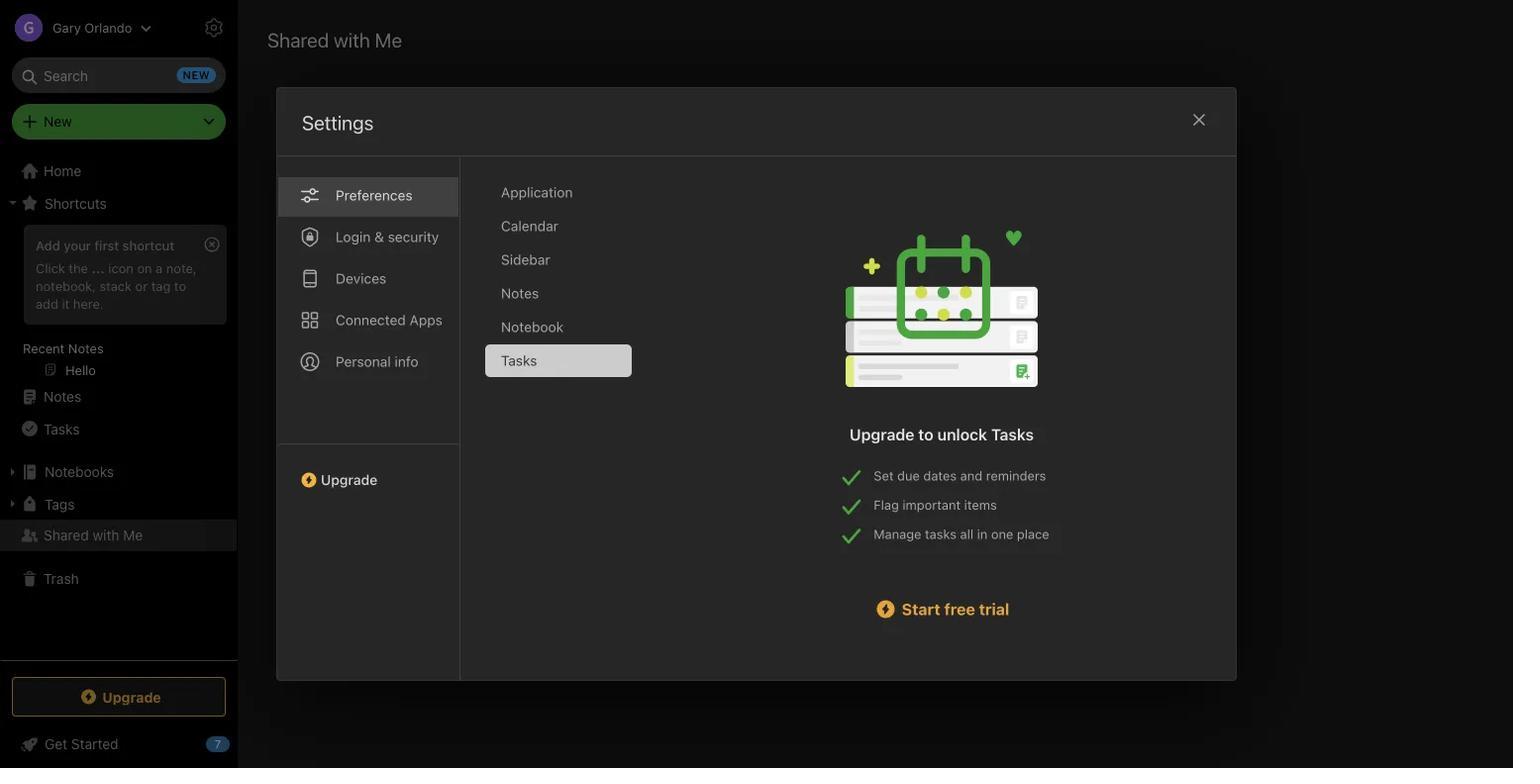 Task type: describe. For each thing, give the bounding box(es) containing it.
security
[[388, 229, 439, 245]]

nothing
[[798, 453, 863, 474]]

0 vertical spatial with
[[334, 28, 370, 51]]

notes and notebooks shared with you will show up here.
[[674, 492, 1077, 511]]

shortcut
[[122, 238, 174, 253]]

a
[[156, 260, 163, 275]]

...
[[92, 260, 105, 275]]

0 vertical spatial upgrade
[[850, 425, 915, 444]]

&
[[374, 229, 384, 245]]

up
[[1018, 492, 1036, 511]]

2 horizontal spatial with
[[885, 492, 915, 511]]

add your first shortcut
[[36, 238, 174, 253]]

your
[[64, 238, 91, 253]]

upgrade to unlock tasks
[[850, 425, 1034, 444]]

new button
[[12, 104, 226, 140]]

manage
[[874, 527, 922, 542]]

settings image
[[202, 16, 226, 40]]

manage tasks all in one place
[[874, 527, 1050, 542]]

1 horizontal spatial and
[[960, 468, 983, 483]]

icon on a note, notebook, stack or tag to add it here.
[[36, 260, 197, 311]]

connected
[[336, 312, 406, 328]]

notes tab
[[485, 277, 632, 310]]

add
[[36, 238, 60, 253]]

tags button
[[0, 488, 237, 520]]

application
[[501, 184, 573, 201]]

start free trial link
[[834, 598, 1050, 621]]

new
[[44, 113, 72, 130]]

show
[[976, 492, 1014, 511]]

notebook
[[501, 319, 564, 335]]

tag
[[151, 278, 171, 293]]

shortcuts button
[[0, 187, 237, 219]]

1 vertical spatial shared
[[832, 492, 881, 511]]

notes link
[[0, 381, 237, 413]]

flag important items
[[874, 498, 997, 513]]

first
[[94, 238, 119, 253]]

recent notes
[[23, 341, 104, 356]]

here. inside icon on a note, notebook, stack or tag to add it here.
[[73, 296, 104, 311]]

notebook,
[[36, 278, 96, 293]]

trash link
[[0, 564, 237, 595]]

shortcuts
[[45, 195, 107, 211]]

upgrade for the left upgrade popup button
[[102, 689, 161, 705]]

here. inside shared with me 'element'
[[1041, 492, 1077, 511]]

tasks tab
[[485, 345, 632, 377]]

set due dates and reminders
[[874, 468, 1046, 483]]

notebooks
[[752, 492, 827, 511]]

yet
[[928, 453, 953, 474]]

notes down recent notes
[[44, 389, 81, 405]]

devices
[[336, 270, 386, 287]]

click
[[36, 260, 65, 275]]

set
[[874, 468, 894, 483]]

expand tags image
[[5, 496, 21, 512]]

notes inside tab
[[501, 285, 539, 302]]

calendar
[[501, 218, 559, 234]]

tab list containing application
[[485, 176, 648, 680]]

reminders
[[986, 468, 1046, 483]]

all
[[960, 527, 974, 542]]

nothing shared yet
[[798, 453, 953, 474]]

in
[[977, 527, 988, 542]]

or
[[135, 278, 148, 293]]

icon
[[108, 260, 134, 275]]

to inside icon on a note, notebook, stack or tag to add it here.
[[174, 278, 186, 293]]



Task type: vqa. For each thing, say whether or not it's contained in the screenshot.
Shared inside "link"
yes



Task type: locate. For each thing, give the bounding box(es) containing it.
1 horizontal spatial shared
[[267, 28, 329, 51]]

home link
[[0, 155, 238, 187]]

here. right it
[[73, 296, 104, 311]]

tasks inside tab
[[501, 353, 537, 369]]

due
[[897, 468, 920, 483]]

recent
[[23, 341, 65, 356]]

1 vertical spatial shared with me
[[44, 527, 143, 544]]

place
[[1017, 527, 1050, 542]]

unlock
[[938, 425, 988, 444]]

add
[[36, 296, 58, 311]]

expand notebooks image
[[5, 465, 21, 480]]

0 vertical spatial and
[[960, 468, 983, 483]]

me
[[375, 28, 402, 51], [123, 527, 143, 544]]

1 horizontal spatial to
[[918, 425, 934, 444]]

info
[[395, 354, 419, 370]]

trash
[[44, 571, 79, 587]]

and inside shared with me 'element'
[[721, 492, 748, 511]]

here.
[[73, 296, 104, 311], [1041, 492, 1077, 511]]

0 horizontal spatial shared with me
[[44, 527, 143, 544]]

0 horizontal spatial upgrade button
[[12, 677, 226, 717]]

shared with me
[[267, 28, 402, 51], [44, 527, 143, 544]]

notes left the notebooks at the bottom of the page
[[674, 492, 717, 511]]

personal
[[336, 354, 391, 370]]

start
[[902, 600, 941, 619]]

group inside tree
[[0, 219, 237, 389]]

settings
[[302, 111, 374, 134]]

1 vertical spatial and
[[721, 492, 748, 511]]

notebook tab
[[485, 311, 632, 344]]

2 vertical spatial upgrade
[[102, 689, 161, 705]]

1 horizontal spatial me
[[375, 28, 402, 51]]

apps
[[410, 312, 443, 328]]

start free trial
[[902, 600, 1010, 619]]

preferences
[[336, 187, 413, 204]]

0 horizontal spatial me
[[123, 527, 143, 544]]

1 vertical spatial with
[[885, 492, 915, 511]]

and
[[960, 468, 983, 483], [721, 492, 748, 511]]

shared with me element
[[238, 0, 1513, 769]]

shared with me up settings
[[267, 28, 402, 51]]

shared with me link
[[0, 520, 237, 552]]

application tab
[[485, 176, 632, 209]]

0 vertical spatial shared with me
[[267, 28, 402, 51]]

upgrade inside tab list
[[321, 472, 378, 488]]

one
[[991, 527, 1014, 542]]

0 horizontal spatial and
[[721, 492, 748, 511]]

0 horizontal spatial here.
[[73, 296, 104, 311]]

tasks button
[[0, 413, 237, 445]]

tasks
[[501, 353, 537, 369], [44, 421, 80, 437], [991, 425, 1034, 444]]

shared down tags
[[44, 527, 89, 544]]

group containing add your first shortcut
[[0, 219, 237, 389]]

shared down set
[[832, 492, 881, 511]]

2 vertical spatial with
[[93, 527, 119, 544]]

tree
[[0, 155, 238, 660]]

notes inside shared with me 'element'
[[674, 492, 717, 511]]

items
[[964, 498, 997, 513]]

login
[[336, 229, 371, 245]]

1 horizontal spatial with
[[334, 28, 370, 51]]

connected apps
[[336, 312, 443, 328]]

dates
[[924, 468, 957, 483]]

tab list containing preferences
[[277, 156, 461, 680]]

notes
[[501, 285, 539, 302], [68, 341, 104, 356], [44, 389, 81, 405], [674, 492, 717, 511]]

1 horizontal spatial tasks
[[501, 353, 537, 369]]

flag
[[874, 498, 899, 513]]

0 vertical spatial upgrade button
[[277, 444, 460, 496]]

tree containing home
[[0, 155, 238, 660]]

will
[[949, 492, 972, 511]]

upgrade button
[[277, 444, 460, 496], [12, 677, 226, 717]]

login & security
[[336, 229, 439, 245]]

upgrade
[[850, 425, 915, 444], [321, 472, 378, 488], [102, 689, 161, 705]]

note,
[[166, 260, 197, 275]]

1 vertical spatial here.
[[1041, 492, 1077, 511]]

0 horizontal spatial upgrade
[[102, 689, 161, 705]]

tasks down notebook
[[501, 353, 537, 369]]

notes right recent
[[68, 341, 104, 356]]

1 vertical spatial to
[[918, 425, 934, 444]]

to
[[174, 278, 186, 293], [918, 425, 934, 444]]

tasks
[[925, 527, 957, 542]]

you
[[919, 492, 945, 511]]

shared
[[267, 28, 329, 51], [44, 527, 89, 544]]

shared with me inside tree
[[44, 527, 143, 544]]

tasks inside 'button'
[[44, 421, 80, 437]]

shared inside 'element'
[[267, 28, 329, 51]]

important
[[903, 498, 961, 513]]

1 vertical spatial shared
[[44, 527, 89, 544]]

0 vertical spatial shared
[[867, 453, 923, 474]]

None search field
[[26, 57, 212, 93]]

notes down sidebar at the left top
[[501, 285, 539, 302]]

close image
[[1188, 108, 1211, 132]]

1 vertical spatial me
[[123, 527, 143, 544]]

calendar tab
[[485, 210, 632, 243]]

1 horizontal spatial shared with me
[[267, 28, 402, 51]]

on
[[137, 260, 152, 275]]

tags
[[45, 496, 75, 512]]

1 horizontal spatial upgrade
[[321, 472, 378, 488]]

0 horizontal spatial tab list
[[277, 156, 461, 680]]

home
[[44, 163, 81, 179]]

1 vertical spatial upgrade
[[321, 472, 378, 488]]

sidebar tab
[[485, 244, 632, 276]]

here. right up
[[1041, 492, 1077, 511]]

the
[[69, 260, 88, 275]]

to up yet
[[918, 425, 934, 444]]

0 vertical spatial shared
[[267, 28, 329, 51]]

tasks up reminders on the bottom right of the page
[[991, 425, 1034, 444]]

and up will
[[960, 468, 983, 483]]

group
[[0, 219, 237, 389]]

upgrade for upgrade popup button within tab list
[[321, 472, 378, 488]]

tasks up "notebooks"
[[44, 421, 80, 437]]

with
[[334, 28, 370, 51], [885, 492, 915, 511], [93, 527, 119, 544]]

0 horizontal spatial tasks
[[44, 421, 80, 437]]

click the ...
[[36, 260, 105, 275]]

1 horizontal spatial tab list
[[485, 176, 648, 680]]

upgrade button inside tab list
[[277, 444, 460, 496]]

Search text field
[[26, 57, 212, 93]]

0 horizontal spatial with
[[93, 527, 119, 544]]

1 vertical spatial upgrade button
[[12, 677, 226, 717]]

stack
[[100, 278, 132, 293]]

notebooks link
[[0, 457, 237, 488]]

with down "due"
[[885, 492, 915, 511]]

0 vertical spatial me
[[375, 28, 402, 51]]

2 horizontal spatial tasks
[[991, 425, 1034, 444]]

and left the notebooks at the bottom of the page
[[721, 492, 748, 511]]

with up settings
[[334, 28, 370, 51]]

1 horizontal spatial here.
[[1041, 492, 1077, 511]]

shared with me down tags button
[[44, 527, 143, 544]]

me inside 'element'
[[375, 28, 402, 51]]

notebooks
[[45, 464, 114, 480]]

shared
[[867, 453, 923, 474], [832, 492, 881, 511]]

trial
[[979, 600, 1010, 619]]

with down tags button
[[93, 527, 119, 544]]

1 horizontal spatial upgrade button
[[277, 444, 460, 496]]

it
[[62, 296, 70, 311]]

0 horizontal spatial to
[[174, 278, 186, 293]]

sidebar
[[501, 252, 550, 268]]

0 vertical spatial here.
[[73, 296, 104, 311]]

2 horizontal spatial upgrade
[[850, 425, 915, 444]]

personal info
[[336, 354, 419, 370]]

to down note,
[[174, 278, 186, 293]]

0 horizontal spatial shared
[[44, 527, 89, 544]]

free
[[944, 600, 975, 619]]

shared right settings image
[[267, 28, 329, 51]]

0 vertical spatial to
[[174, 278, 186, 293]]

shared up notes and notebooks shared with you will show up here.
[[867, 453, 923, 474]]

shared with me inside 'element'
[[267, 28, 402, 51]]

tab list
[[277, 156, 461, 680], [485, 176, 648, 680]]



